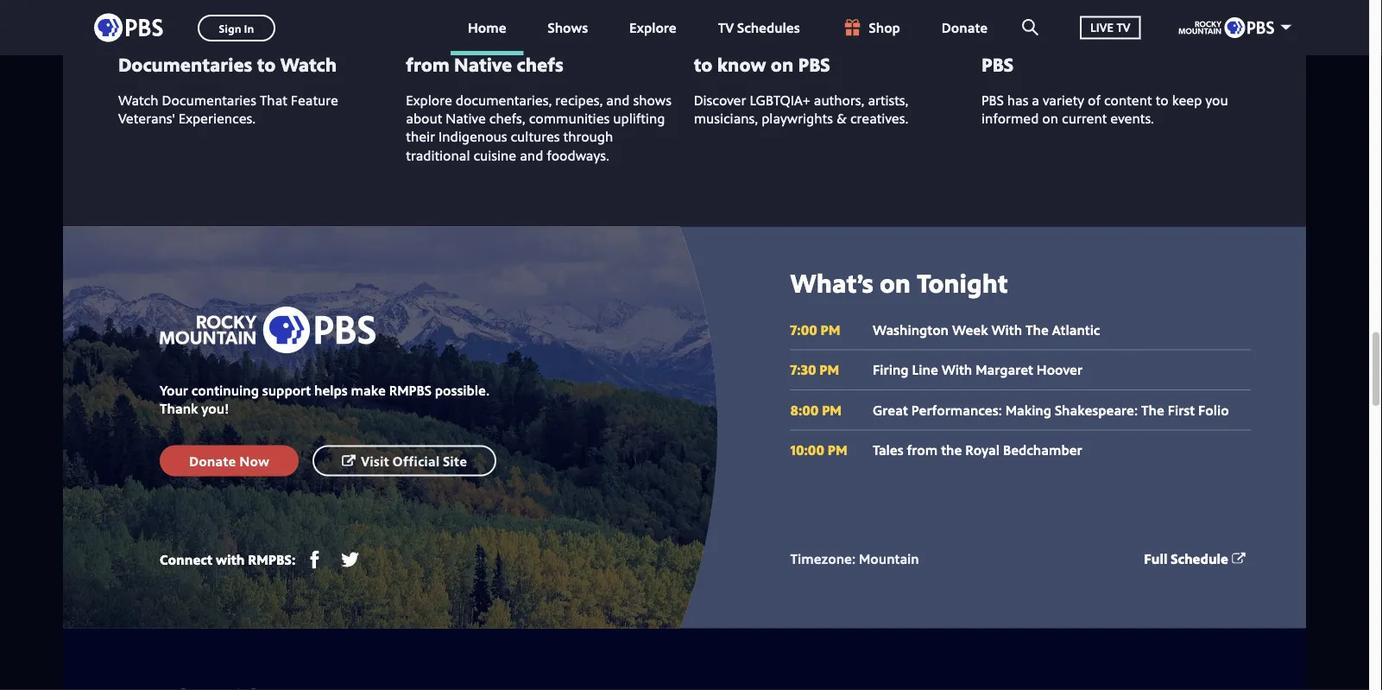 Task type: locate. For each thing, give the bounding box(es) containing it.
7:00
[[791, 321, 818, 339]]

shows
[[548, 18, 588, 37]]

pm right 7:30 on the right of the page
[[820, 361, 840, 379]]

possible.
[[435, 381, 490, 399]]

0 vertical spatial on
[[771, 52, 794, 78]]

0 vertical spatial documentaries
[[118, 52, 253, 78]]

1 vertical spatial cuisine
[[474, 146, 517, 165]]

pm
[[821, 321, 841, 339], [820, 361, 840, 379], [822, 401, 842, 419], [828, 441, 848, 459]]

0 vertical spatial lgbtqia+
[[694, 26, 781, 52]]

0 horizontal spatial on
[[771, 52, 794, 78]]

pbs up "has"
[[982, 52, 1014, 78]]

explore inside explore documentaries, recipes, and shows about native chefs, communities uplifting their indigenous cultures through traditional cuisine and foodways.
[[406, 91, 452, 109]]

pbs inside 'pbs has a variety of content to keep you informed on current events.'
[[982, 91, 1004, 109]]

veteran's
[[118, 26, 201, 52]]

schedule
[[1171, 549, 1229, 568]]

0 vertical spatial indigenous
[[406, 26, 505, 52]]

home link
[[451, 0, 524, 55]]

cuisine
[[509, 26, 571, 52], [474, 146, 517, 165]]

1 vertical spatial explore
[[406, 91, 452, 109]]

0 vertical spatial cuisine
[[509, 26, 571, 52]]

the
[[1026, 321, 1049, 339], [1142, 401, 1165, 419]]

discover
[[694, 91, 747, 109]]

tv right live
[[1117, 19, 1131, 36]]

1 vertical spatial rmpbs image
[[160, 307, 376, 354]]

explore up their
[[406, 91, 452, 109]]

documentaries
[[118, 52, 253, 78], [162, 91, 256, 109]]

authors,
[[814, 91, 865, 109]]

0 vertical spatial watch
[[280, 52, 337, 78]]

the left atlantic
[[1026, 321, 1049, 339]]

0 vertical spatial from
[[406, 52, 450, 78]]

and inside lgbtqia+ creatives and voices to know on pbs
[[869, 26, 902, 52]]

0 horizontal spatial explore
[[406, 91, 452, 109]]

you!
[[202, 399, 229, 418]]

lgbtqia+ inside discover lgbtqia+ authors, artists, musicians, playwrights & creatives.
[[750, 91, 811, 109]]

indigenous cuisine and foods from native chefs
[[406, 26, 663, 78]]

native inside explore documentaries, recipes, and shows about native chefs, communities uplifting their indigenous cultures through traditional cuisine and foodways.
[[446, 109, 486, 128]]

live
[[1091, 19, 1114, 36]]

lgbtqia+ up discover
[[694, 26, 781, 52]]

donate link
[[925, 0, 1005, 55]]

tales
[[873, 441, 904, 459]]

what's
[[791, 265, 874, 300]]

explore up shows
[[630, 18, 677, 37]]

documentaries up the watch documentaries that feature veterans' experiences.
[[118, 52, 253, 78]]

tv up know
[[718, 18, 734, 37]]

atlantic
[[1053, 321, 1101, 339]]

search image
[[1023, 19, 1039, 35]]

continuing
[[192, 381, 259, 399]]

1 horizontal spatial with
[[992, 321, 1023, 339]]

on
[[771, 52, 794, 78], [1043, 109, 1059, 128], [880, 265, 911, 300]]

to up the that
[[257, 52, 276, 78]]

pm for 10:00 pm
[[828, 441, 848, 459]]

and left the voices
[[869, 26, 902, 52]]

0 vertical spatial native
[[454, 52, 512, 78]]

1 vertical spatial watch
[[118, 91, 158, 109]]

native down home
[[454, 52, 512, 78]]

pbs up 'authors,'
[[798, 52, 831, 78]]

with for margaret
[[942, 361, 973, 379]]

on down schedules
[[771, 52, 794, 78]]

the
[[942, 441, 962, 459]]

lgbtqia+
[[694, 26, 781, 52], [750, 91, 811, 109]]

native left chefs,
[[446, 109, 486, 128]]

indigenous up documentaries,
[[406, 26, 505, 52]]

chefs,
[[490, 109, 526, 128]]

lgbtqia+ inside lgbtqia+ creatives and voices to know on pbs
[[694, 26, 781, 52]]

0 vertical spatial the
[[1026, 321, 1049, 339]]

0 horizontal spatial rmpbs image
[[160, 307, 376, 354]]

day:
[[205, 26, 244, 52]]

their
[[406, 128, 435, 146]]

with for the
[[992, 321, 1023, 339]]

and
[[318, 26, 352, 52], [575, 26, 609, 52], [869, 26, 902, 52], [607, 91, 630, 109], [520, 146, 544, 165]]

1 horizontal spatial rmpbs image
[[1179, 17, 1275, 38]]

pm right 10:00
[[828, 441, 848, 459]]

0 horizontal spatial to
[[257, 52, 276, 78]]

1 vertical spatial on
[[1043, 109, 1059, 128]]

a
[[1032, 91, 1040, 109]]

2 horizontal spatial to
[[1156, 91, 1169, 109]]

1 vertical spatial from
[[907, 441, 938, 459]]

indigenous inside indigenous cuisine and foods from native chefs
[[406, 26, 505, 52]]

artists,
[[868, 91, 909, 109]]

0 vertical spatial with
[[992, 321, 1023, 339]]

rmpbs image up you
[[1179, 17, 1275, 38]]

and right history
[[318, 26, 352, 52]]

indigenous inside explore documentaries, recipes, and shows about native chefs, communities uplifting their indigenous cultures through traditional cuisine and foodways.
[[439, 128, 507, 146]]

lgbtqia+ down know
[[750, 91, 811, 109]]

with right 'line'
[[942, 361, 973, 379]]

and left foods
[[575, 26, 609, 52]]

documentaries down veteran's day: history and documentaries to watch
[[162, 91, 256, 109]]

watch inside veteran's day: history and documentaries to watch
[[280, 52, 337, 78]]

0 horizontal spatial with
[[942, 361, 973, 379]]

the left first
[[1142, 401, 1165, 419]]

communities
[[529, 109, 610, 128]]

1 horizontal spatial on
[[880, 265, 911, 300]]

to inside 'pbs has a variety of content to keep you informed on current events.'
[[1156, 91, 1169, 109]]

on inside 'pbs has a variety of content to keep you informed on current events.'
[[1043, 109, 1059, 128]]

rmpbs image
[[1179, 17, 1275, 38], [160, 307, 376, 354]]

pm right 7:00
[[821, 321, 841, 339]]

native inside indigenous cuisine and foods from native chefs
[[454, 52, 512, 78]]

8:00
[[791, 401, 819, 419]]

1 vertical spatial lgbtqia+
[[750, 91, 811, 109]]

0 vertical spatial explore
[[630, 18, 677, 37]]

1 vertical spatial the
[[1142, 401, 1165, 419]]

to left know
[[694, 52, 713, 78]]

0 horizontal spatial watch
[[118, 91, 158, 109]]

making
[[1006, 401, 1052, 419]]

0 horizontal spatial the
[[1026, 321, 1049, 339]]

through
[[564, 128, 613, 146]]

documentaries inside veteran's day: history and documentaries to watch
[[118, 52, 253, 78]]

1 horizontal spatial explore
[[630, 18, 677, 37]]

connect with rmpbs on twitter (opens in new window) image
[[341, 551, 360, 569]]

native
[[454, 52, 512, 78], [446, 109, 486, 128]]

with
[[992, 321, 1023, 339], [942, 361, 973, 379]]

watch down veteran's
[[118, 91, 158, 109]]

line
[[913, 361, 939, 379]]

pbs left "has"
[[982, 91, 1004, 109]]

to left keep
[[1156, 91, 1169, 109]]

shop
[[869, 18, 901, 37]]

1 vertical spatial indigenous
[[439, 128, 507, 146]]

watch
[[280, 52, 337, 78], [118, 91, 158, 109]]

from left the
[[907, 441, 938, 459]]

1 horizontal spatial from
[[907, 441, 938, 459]]

2 horizontal spatial on
[[1043, 109, 1059, 128]]

connect
[[160, 551, 213, 569]]

from up about
[[406, 52, 450, 78]]

has
[[1008, 91, 1029, 109]]

1 vertical spatial native
[[446, 109, 486, 128]]

informed
[[982, 109, 1039, 128]]

veteran's day: history and documentaries to watch link
[[118, 26, 352, 78]]

and inside indigenous cuisine and foods from native chefs
[[575, 26, 609, 52]]

explore for explore
[[630, 18, 677, 37]]

continuing
[[982, 26, 1080, 52]]

to
[[257, 52, 276, 78], [694, 52, 713, 78], [1156, 91, 1169, 109]]

cuisine inside explore documentaries, recipes, and shows about native chefs, communities uplifting their indigenous cultures through traditional cuisine and foodways.
[[474, 146, 517, 165]]

1 horizontal spatial to
[[694, 52, 713, 78]]

1 horizontal spatial watch
[[280, 52, 337, 78]]

0 horizontal spatial from
[[406, 52, 450, 78]]

creatives
[[785, 26, 864, 52]]

rmpbs image up support
[[160, 307, 376, 354]]

1 vertical spatial with
[[942, 361, 973, 379]]

washington week with the atlantic
[[873, 321, 1101, 339]]

on right the a
[[1043, 109, 1059, 128]]

coverage
[[1085, 26, 1167, 52]]

voices
[[907, 26, 961, 52]]

pbs
[[798, 52, 831, 78], [982, 52, 1014, 78], [982, 91, 1004, 109]]

1 vertical spatial documentaries
[[162, 91, 256, 109]]

royal
[[966, 441, 1000, 459]]

on up washington
[[880, 265, 911, 300]]

&
[[837, 109, 847, 128]]

cuisine inside indigenous cuisine and foods from native chefs
[[509, 26, 571, 52]]

your
[[160, 381, 188, 399]]

0 horizontal spatial tv
[[718, 18, 734, 37]]

rmpbs:
[[248, 551, 296, 569]]

bedchamber
[[1004, 441, 1083, 459]]

indigenous down documentaries,
[[439, 128, 507, 146]]

shakespeare:
[[1055, 401, 1138, 419]]

with right week
[[992, 321, 1023, 339]]

0 vertical spatial rmpbs image
[[1179, 17, 1275, 38]]

indigenous cuisine and foods from native chefs link
[[406, 26, 663, 78]]

1 horizontal spatial tv
[[1117, 19, 1131, 36]]

pm right 8:00
[[822, 401, 842, 419]]

8:00 pm
[[791, 401, 842, 419]]

pbs inside continuing coverage from pbs
[[982, 52, 1014, 78]]

watch up feature
[[280, 52, 337, 78]]



Task type: describe. For each thing, give the bounding box(es) containing it.
and inside veteran's day: history and documentaries to watch
[[318, 26, 352, 52]]

foods
[[613, 26, 663, 52]]

week
[[953, 321, 989, 339]]

timezone:
[[791, 549, 856, 568]]

veterans'
[[118, 109, 175, 128]]

lgbtqia+ creatives and voices to know on pbs
[[694, 26, 961, 78]]

pm for 7:00 pm
[[821, 321, 841, 339]]

1 horizontal spatial the
[[1142, 401, 1165, 419]]

pbs image
[[94, 8, 163, 47]]

documentaries,
[[456, 91, 552, 109]]

7:00 pm
[[791, 321, 841, 339]]

firing
[[873, 361, 909, 379]]

uplifting
[[613, 109, 665, 128]]

what's on tonight
[[791, 265, 1009, 300]]

experiences.
[[179, 109, 256, 128]]

foodways.
[[547, 146, 610, 165]]

tv schedules link
[[701, 0, 818, 55]]

firing line with margaret hoover
[[873, 361, 1083, 379]]

playwrights
[[762, 109, 833, 128]]

2 vertical spatial on
[[880, 265, 911, 300]]

on inside lgbtqia+ creatives and voices to know on pbs
[[771, 52, 794, 78]]

tales from the royal bedchamber
[[873, 441, 1083, 459]]

content
[[1105, 91, 1153, 109]]

musicians,
[[694, 109, 758, 128]]

to inside veteran's day: history and documentaries to watch
[[257, 52, 276, 78]]

10:00 pm
[[791, 441, 848, 459]]

and left shows
[[607, 91, 630, 109]]

schedules
[[738, 18, 800, 37]]

live tv link
[[1063, 0, 1159, 55]]

10:00
[[791, 441, 825, 459]]

events.
[[1111, 109, 1155, 128]]

documentaries inside the watch documentaries that feature veterans' experiences.
[[162, 91, 256, 109]]

current
[[1062, 109, 1108, 128]]

shop link
[[824, 0, 918, 55]]

cultures
[[511, 128, 560, 146]]

timezone: mountain
[[791, 549, 920, 568]]

full
[[1145, 549, 1168, 568]]

tv inside tv schedules link
[[718, 18, 734, 37]]

connect with rmpbs:
[[160, 551, 296, 569]]

7:30
[[791, 361, 817, 379]]

know
[[718, 52, 767, 78]]

from inside indigenous cuisine and foods from native chefs
[[406, 52, 450, 78]]

keep
[[1173, 91, 1203, 109]]

that
[[260, 91, 288, 109]]

pm for 7:30 pm
[[820, 361, 840, 379]]

donate
[[942, 18, 988, 37]]

of
[[1088, 91, 1101, 109]]

pm for 8:00 pm
[[822, 401, 842, 419]]

first
[[1168, 401, 1195, 419]]

history
[[249, 26, 314, 52]]

continuing coverage from pbs
[[982, 26, 1218, 78]]

shows link
[[531, 0, 606, 55]]

mountain
[[859, 549, 920, 568]]

tonight
[[917, 265, 1009, 300]]

recipes,
[[556, 91, 603, 109]]

pbs inside lgbtqia+ creatives and voices to know on pbs
[[798, 52, 831, 78]]

chefs
[[517, 52, 564, 78]]

full schedule link
[[1145, 549, 1252, 568]]

watch inside the watch documentaries that feature veterans' experiences.
[[118, 91, 158, 109]]

continuing coverage from pbs link
[[982, 26, 1218, 78]]

shows
[[633, 91, 672, 109]]

rmpbs
[[389, 381, 432, 399]]

make
[[351, 381, 386, 399]]

discover lgbtqia+ authors, artists, musicians, playwrights & creatives.
[[694, 91, 909, 128]]

pbs has a variety of content to keep you informed on current events.
[[982, 91, 1229, 128]]

and down chefs,
[[520, 146, 544, 165]]

feature
[[291, 91, 338, 109]]

lgbtqia+ creatives and voices to know on pbs link
[[694, 26, 961, 78]]

variety
[[1043, 91, 1085, 109]]

explore link
[[612, 0, 694, 55]]

7:30 pm
[[791, 361, 840, 379]]

great
[[873, 401, 908, 419]]

veteran's day: history and documentaries to watch
[[118, 26, 352, 78]]

margaret
[[976, 361, 1034, 379]]

watch documentaries that feature veterans' experiences.
[[118, 91, 338, 128]]

great performances: making shakespeare: the first folio
[[873, 401, 1230, 419]]

thank
[[160, 399, 198, 418]]

hoover
[[1037, 361, 1083, 379]]

explore documentaries, recipes, and shows about native chefs, communities uplifting their indigenous cultures through traditional cuisine and foodways.
[[406, 91, 672, 165]]

connect with rmpbs on facebook (opens in new window) image
[[306, 551, 324, 569]]

performances:
[[912, 401, 1003, 419]]

full schedule
[[1145, 549, 1229, 568]]

home
[[468, 18, 507, 37]]

explore for explore documentaries, recipes, and shows about native chefs, communities uplifting their indigenous cultures through traditional cuisine and foodways.
[[406, 91, 452, 109]]

to inside lgbtqia+ creatives and voices to know on pbs
[[694, 52, 713, 78]]

you
[[1206, 91, 1229, 109]]

from
[[1172, 26, 1218, 52]]

support
[[262, 381, 311, 399]]

tv inside live tv link
[[1117, 19, 1131, 36]]

creatives.
[[851, 109, 909, 128]]

with
[[216, 551, 245, 569]]



Task type: vqa. For each thing, say whether or not it's contained in the screenshot.
Pbs.Org
no



